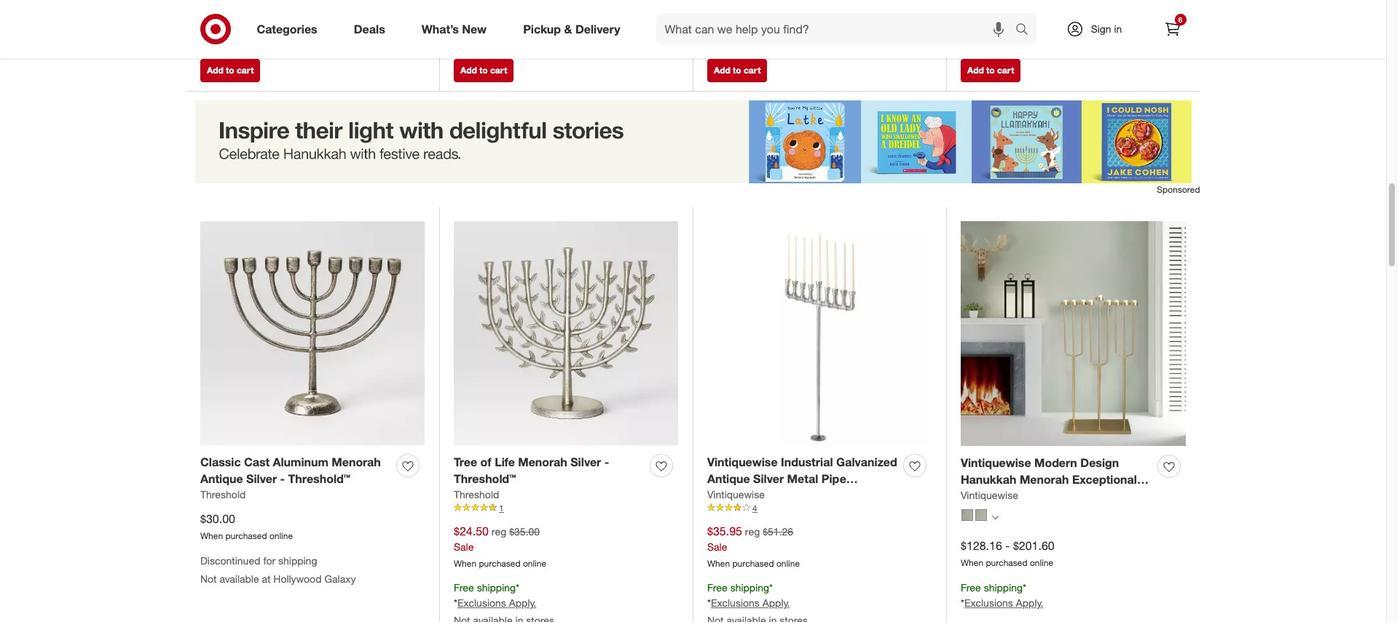 Task type: describe. For each thing, give the bounding box(es) containing it.
in
[[1114, 23, 1122, 35]]

reg for $24.50
[[492, 526, 507, 538]]

metal
[[787, 472, 819, 487]]

to for first add to cart button
[[226, 65, 234, 76]]

delivery
[[576, 22, 620, 36]]

1 horizontal spatial ready
[[961, 34, 990, 46]]

* exclusions apply. not available at hollywood galaxy check nearby stores
[[200, 1, 356, 45]]

threshold for classic cast aluminum menorah antique silver - threshold™
[[200, 489, 246, 501]]

not for * exclusions apply. not available at hollywood galaxy check nearby stores
[[200, 18, 217, 31]]

free shipping * * exclusions apply. for vintiquewise industrial galvanized antique silver metal pipe menorah
[[708, 582, 790, 610]]

threshold™ inside the "classic cast aluminum menorah antique silver - threshold™"
[[288, 472, 350, 487]]

threshold link for classic cast aluminum menorah antique silver - threshold™
[[200, 488, 246, 502]]

at for 4th add to cart button from the left
[[1000, 19, 1009, 32]]

2 add to cart button from the left
[[454, 59, 514, 82]]

4 add to cart button from the left
[[961, 59, 1021, 82]]

light
[[983, 506, 1011, 521]]

life
[[495, 455, 515, 470]]

categories
[[257, 22, 317, 36]]

exclusions apply. link down $24.50 reg $35.00 sale when purchased online
[[458, 598, 536, 610]]

$128.16
[[961, 539, 1002, 553]]

hanukkah
[[961, 473, 1017, 487]]

9
[[1080, 489, 1087, 504]]

sign in link
[[1054, 13, 1145, 45]]

check inside * exclusions apply. not available at hollywood galaxy check nearby stores
[[200, 33, 230, 45]]

hours for 4th add to cart button from the left
[[1031, 34, 1057, 46]]

free for tree of life menorah silver - threshold™
[[454, 582, 474, 595]]

piece,
[[1044, 489, 1077, 504]]

in for second add to cart button from the right
[[708, 18, 716, 31]]

online inside $24.50 reg $35.00 sale when purchased online
[[523, 559, 547, 569]]

categories link
[[244, 13, 336, 45]]

within for 4th add to cart button from the left
[[993, 34, 1020, 46]]

pipe
[[822, 472, 847, 487]]

deals link
[[342, 13, 403, 45]]

3 add to cart button from the left
[[708, 59, 768, 82]]

1 link
[[454, 502, 678, 515]]

What can we help you find? suggestions appear below search field
[[656, 13, 1019, 45]]

galaxy for 4th add to cart button from the left
[[1063, 19, 1094, 32]]

cart for 4th add to cart button from the left
[[997, 65, 1015, 76]]

- inside $128.16 - $201.60 when purchased online
[[1006, 539, 1010, 553]]

online inside $128.16 - $201.60 when purchased online
[[1030, 558, 1054, 569]]

1 free from the left
[[961, 582, 981, 595]]

silver inside the "classic cast aluminum menorah antique silver - threshold™"
[[246, 472, 277, 487]]

within for second add to cart button from the right
[[739, 33, 766, 45]]

free shipping * * exclusions apply. for tree of life menorah silver - threshold™
[[454, 582, 536, 610]]

to for 4th add to cart button from the left
[[987, 65, 995, 76]]

* exclusions apply. in stock at  hollywood galaxy ready within 2 hours with pickup for second add to cart button from the right
[[708, 1, 858, 45]]

not available at hollywood galaxy check nearby stores
[[454, 18, 609, 45]]

$35.95 reg $51.26 sale when purchased online
[[708, 524, 800, 569]]

search
[[1009, 23, 1044, 38]]

vintiquewise link for hanukkah
[[961, 489, 1019, 503]]

online inside "$30.00 when purchased online"
[[270, 531, 293, 542]]

what's new
[[422, 22, 487, 36]]

vintiquewise inside vintiquewise industrial galvanized antique silver metal pipe menorah
[[708, 455, 778, 470]]

when inside "$30.00 when purchased online"
[[200, 531, 223, 542]]

add for 4th add to cart button from the left
[[968, 65, 984, 76]]

$30.00
[[200, 512, 235, 526]]

modern
[[1035, 456, 1078, 471]]

exclusions inside * exclusions apply. not available at hollywood galaxy check nearby stores
[[204, 1, 253, 13]]

new
[[462, 22, 487, 36]]

pickup & delivery link
[[511, 13, 639, 45]]

- inside tree of life menorah silver - threshold™
[[605, 455, 609, 470]]

antique inside vintiquewise industrial galvanized antique silver metal pipe menorah
[[708, 472, 750, 487]]

&
[[564, 22, 572, 36]]

vintiquewise industrial galvanized antique silver metal pipe menorah
[[708, 455, 897, 503]]

online inside $35.95 reg $51.26 sale when purchased online
[[777, 559, 800, 569]]

tree of life menorah silver - threshold™ link
[[454, 455, 644, 488]]

0 horizontal spatial ready
[[708, 33, 737, 45]]

tree of life menorah silver - threshold™
[[454, 455, 609, 487]]

antique inside the "classic cast aluminum menorah antique silver - threshold™"
[[200, 472, 243, 487]]

2 for second add to cart button from the right
[[769, 33, 775, 45]]

reg for $35.95
[[745, 526, 760, 538]]

add for second add to cart button from the right
[[714, 65, 731, 76]]

purchased inside "$30.00 when purchased online"
[[226, 531, 267, 542]]

hours for second add to cart button from the right
[[778, 33, 803, 45]]

exclusions apply. link down $35.95 reg $51.26 sale when purchased online
[[711, 598, 790, 610]]

1 horizontal spatial stock
[[972, 19, 997, 32]]

discontinued
[[200, 555, 261, 568]]

pickup for second add to cart button from the right
[[828, 33, 858, 45]]

vintiquewise industrial galvanized antique silver metal pipe menorah link
[[708, 455, 898, 503]]

of
[[481, 455, 492, 470]]

cart for 2nd add to cart button from left
[[490, 65, 507, 76]]

menorah inside vintiquewise industrial galvanized antique silver metal pipe menorah
[[708, 489, 757, 503]]

not for discontinued for shipping not available at hollywood galaxy
[[200, 573, 217, 586]]

vintiquewise modern design hanukkah menorah exceptional presentational piece, 9 branch tea light candle holders link
[[961, 455, 1152, 521]]

shipping inside discontinued for shipping not available at hollywood galaxy
[[278, 555, 317, 568]]

$35.00
[[509, 526, 540, 538]]

rose gold image
[[976, 510, 987, 522]]

when inside $24.50 reg $35.00 sale when purchased online
[[454, 559, 477, 569]]

apply. inside * exclusions apply. not available at hollywood galaxy check nearby stores
[[256, 1, 283, 13]]

sale for $35.95
[[708, 541, 727, 553]]

galvanized
[[836, 455, 897, 470]]

stores inside not available at hollywood galaxy check nearby stores
[[520, 33, 548, 45]]

hollywood for 4th add to cart button from the left
[[1012, 19, 1060, 32]]

1 add to cart button from the left
[[200, 59, 260, 82]]

presentational
[[961, 489, 1041, 504]]

in for 4th add to cart button from the left
[[961, 19, 969, 32]]

what's
[[422, 22, 459, 36]]

for
[[263, 555, 276, 568]]

0 horizontal spatial stock
[[719, 18, 744, 31]]

pickup
[[523, 22, 561, 36]]

$128.16 - $201.60 when purchased online
[[961, 539, 1055, 569]]

branch
[[1090, 489, 1130, 504]]

galaxy inside not available at hollywood galaxy check nearby stores
[[578, 18, 609, 31]]

$201.60
[[1013, 539, 1055, 553]]

1
[[499, 503, 504, 514]]

free for vintiquewise industrial galvanized antique silver metal pipe menorah
[[708, 582, 728, 595]]



Task type: vqa. For each thing, say whether or not it's contained in the screenshot.
stock related to first Add to cart BUTTON from right
yes



Task type: locate. For each thing, give the bounding box(es) containing it.
1 horizontal spatial in
[[961, 19, 969, 32]]

1 reg from the left
[[492, 526, 507, 538]]

with for 4th add to cart button from the left
[[1060, 34, 1079, 46]]

not inside discontinued for shipping not available at hollywood galaxy
[[200, 573, 217, 586]]

exclusions apply. link up categories
[[204, 1, 283, 13]]

reg down 1
[[492, 526, 507, 538]]

1 horizontal spatial check nearby stores button
[[454, 32, 548, 47]]

available inside discontinued for shipping not available at hollywood galaxy
[[220, 573, 259, 586]]

when down $30.00
[[200, 531, 223, 542]]

4 add to cart from the left
[[968, 65, 1015, 76]]

add
[[207, 65, 224, 76], [460, 65, 477, 76], [714, 65, 731, 76], [968, 65, 984, 76]]

2 reg from the left
[[745, 526, 760, 538]]

0 horizontal spatial -
[[280, 472, 285, 487]]

reg inside $35.95 reg $51.26 sale when purchased online
[[745, 526, 760, 538]]

when inside $35.95 reg $51.26 sale when purchased online
[[708, 559, 730, 569]]

3 free from the left
[[708, 582, 728, 595]]

silver up 1 link at the left bottom of page
[[571, 455, 601, 470]]

2 nearby from the left
[[486, 33, 517, 45]]

menorah up $35.95
[[708, 489, 757, 503]]

1 horizontal spatial threshold™
[[454, 472, 516, 487]]

1 horizontal spatial sale
[[708, 541, 727, 553]]

2 sale from the left
[[708, 541, 727, 553]]

1 antique from the left
[[200, 472, 243, 487]]

vintiquewise link for antique
[[708, 488, 765, 502]]

1 horizontal spatial * exclusions apply. in stock at  hollywood galaxy ready within 2 hours with pickup
[[961, 2, 1112, 46]]

3 to from the left
[[733, 65, 741, 76]]

online down $51.26
[[777, 559, 800, 569]]

hollywood inside discontinued for shipping not available at hollywood galaxy
[[273, 573, 322, 586]]

silver down cast
[[246, 472, 277, 487]]

at inside not available at hollywood galaxy check nearby stores
[[516, 18, 524, 31]]

shipping right the for
[[278, 555, 317, 568]]

1 to from the left
[[226, 65, 234, 76]]

exclusions apply. link down $128.16 - $201.60 when purchased online
[[965, 598, 1044, 610]]

threshold link for tree of life menorah silver - threshold™
[[454, 488, 499, 502]]

vintiquewise inside vintiquewise modern design hanukkah menorah exceptional presentational piece, 9 branch tea light candle holders
[[961, 456, 1031, 471]]

to for 2nd add to cart button from left
[[480, 65, 488, 76]]

threshold™ inside tree of life menorah silver - threshold™
[[454, 472, 516, 487]]

$51.26
[[763, 526, 794, 538]]

0 horizontal spatial check
[[200, 33, 230, 45]]

threshold link up $30.00
[[200, 488, 246, 502]]

available for discontinued for shipping not available at hollywood galaxy
[[220, 573, 259, 586]]

$35.95
[[708, 524, 742, 539]]

exclusions
[[204, 1, 253, 13], [711, 1, 760, 13], [965, 2, 1013, 14], [965, 598, 1013, 610], [458, 598, 506, 610], [711, 598, 760, 610]]

tree
[[454, 455, 477, 470]]

menorah
[[332, 455, 381, 470], [518, 455, 567, 470], [1020, 473, 1069, 487], [708, 489, 757, 503]]

1 add from the left
[[207, 65, 224, 76]]

search button
[[1009, 13, 1044, 48]]

tree of life menorah silver - threshold™ image
[[454, 222, 678, 446], [454, 222, 678, 446]]

apply.
[[256, 1, 283, 13], [763, 1, 790, 13], [1016, 2, 1044, 14], [1016, 598, 1044, 610], [509, 598, 536, 610], [763, 598, 790, 610]]

not inside * exclusions apply. not available at hollywood galaxy check nearby stores
[[200, 18, 217, 31]]

2 add from the left
[[460, 65, 477, 76]]

ready
[[708, 33, 737, 45], [961, 34, 990, 46]]

1 sale from the left
[[454, 541, 474, 553]]

in
[[708, 18, 716, 31], [961, 19, 969, 32]]

2 threshold™ from the left
[[454, 472, 516, 487]]

0 horizontal spatial 2
[[769, 33, 775, 45]]

when down $35.95
[[708, 559, 730, 569]]

vintiquewise link up the 4
[[708, 488, 765, 502]]

check nearby stores button
[[200, 32, 295, 47], [454, 32, 548, 47]]

stock
[[719, 18, 744, 31], [972, 19, 997, 32]]

1 horizontal spatial antique
[[708, 472, 750, 487]]

cart for second add to cart button from the right
[[744, 65, 761, 76]]

0 vertical spatial -
[[605, 455, 609, 470]]

nearby inside not available at hollywood galaxy check nearby stores
[[486, 33, 517, 45]]

$24.50 reg $35.00 sale when purchased online
[[454, 524, 547, 569]]

menorah down modern
[[1020, 473, 1069, 487]]

threshold link up 1
[[454, 488, 499, 502]]

add for 2nd add to cart button from left
[[460, 65, 477, 76]]

2 check from the left
[[454, 33, 483, 45]]

0 horizontal spatial free shipping * * exclusions apply.
[[454, 582, 536, 610]]

0 horizontal spatial sale
[[454, 541, 474, 553]]

threshold™
[[288, 472, 350, 487], [454, 472, 516, 487]]

shipping down $35.95 reg $51.26 sale when purchased online
[[731, 582, 769, 595]]

online
[[270, 531, 293, 542], [1030, 558, 1054, 569], [523, 559, 547, 569], [777, 559, 800, 569]]

1 check from the left
[[200, 33, 230, 45]]

-
[[605, 455, 609, 470], [280, 472, 285, 487], [1006, 539, 1010, 553]]

2 for 4th add to cart button from the left
[[1023, 34, 1028, 46]]

galaxy inside discontinued for shipping not available at hollywood galaxy
[[325, 573, 356, 586]]

all colors element
[[992, 513, 999, 522]]

sale for $24.50
[[454, 541, 474, 553]]

available inside not available at hollywood galaxy check nearby stores
[[473, 18, 513, 31]]

1 threshold™ from the left
[[288, 472, 350, 487]]

galaxy for second add to cart button from the right
[[809, 18, 840, 31]]

shipping down $24.50 reg $35.00 sale when purchased online
[[477, 582, 516, 595]]

threshold for tree of life menorah silver - threshold™
[[454, 489, 499, 501]]

hollywood inside * exclusions apply. not available at hollywood galaxy check nearby stores
[[273, 18, 322, 31]]

at
[[262, 18, 271, 31], [516, 18, 524, 31], [746, 18, 755, 31], [1000, 19, 1009, 32], [262, 573, 271, 586]]

free shipping * * exclusions apply. down $35.95 reg $51.26 sale when purchased online
[[708, 582, 790, 610]]

when down the $128.16
[[961, 558, 984, 569]]

add to cart for first add to cart button
[[207, 65, 254, 76]]

1 horizontal spatial check
[[454, 33, 483, 45]]

to for second add to cart button from the right
[[733, 65, 741, 76]]

not
[[200, 18, 217, 31], [454, 18, 470, 31], [200, 573, 217, 586]]

0 horizontal spatial in
[[708, 18, 716, 31]]

1 horizontal spatial with
[[1060, 34, 1079, 46]]

menorah inside vintiquewise modern design hanukkah menorah exceptional presentational piece, 9 branch tea light candle holders
[[1020, 473, 1069, 487]]

shipping down $128.16 - $201.60 when purchased online
[[984, 582, 1023, 595]]

1 horizontal spatial 2
[[1023, 34, 1028, 46]]

cart for first add to cart button
[[237, 65, 254, 76]]

*
[[200, 1, 204, 13], [708, 1, 711, 13], [961, 2, 965, 14], [1023, 582, 1027, 595], [516, 582, 520, 595], [769, 582, 773, 595], [961, 598, 965, 610], [454, 598, 458, 610], [708, 598, 711, 610]]

add to cart button
[[200, 59, 260, 82], [454, 59, 514, 82], [708, 59, 768, 82], [961, 59, 1021, 82]]

0 horizontal spatial vintiquewise link
[[708, 488, 765, 502]]

add to cart for 2nd add to cart button from left
[[460, 65, 507, 76]]

hollywood for first add to cart button
[[273, 18, 322, 31]]

threshold
[[200, 489, 246, 501], [454, 489, 499, 501]]

2 add to cart from the left
[[460, 65, 507, 76]]

pickup & delivery
[[523, 22, 620, 36]]

0 horizontal spatial stores
[[267, 33, 295, 45]]

6 link
[[1157, 13, 1189, 45]]

tea
[[961, 506, 980, 521]]

online down $201.60
[[1030, 558, 1054, 569]]

available for * exclusions apply. not available at hollywood galaxy check nearby stores
[[220, 18, 259, 31]]

purchased
[[226, 531, 267, 542], [986, 558, 1028, 569], [479, 559, 521, 569], [733, 559, 774, 569]]

online up the for
[[270, 531, 293, 542]]

purchased down $51.26
[[733, 559, 774, 569]]

vintiquewise modern design hanukkah menorah exceptional presentational piece, 9 branch tea light candle holders
[[961, 456, 1137, 521]]

holders
[[1057, 506, 1100, 521]]

* inside * exclusions apply. not available at hollywood galaxy check nearby stores
[[200, 1, 204, 13]]

pickup for 4th add to cart button from the left
[[1081, 34, 1112, 46]]

0 horizontal spatial hours
[[778, 33, 803, 45]]

free shipping * * exclusions apply. down $24.50 reg $35.00 sale when purchased online
[[454, 582, 536, 610]]

at for first add to cart button
[[262, 18, 271, 31]]

2 threshold link from the left
[[454, 488, 499, 502]]

reg inside $24.50 reg $35.00 sale when purchased online
[[492, 526, 507, 538]]

exceptional
[[1072, 473, 1137, 487]]

2 check nearby stores button from the left
[[454, 32, 548, 47]]

1 add to cart from the left
[[207, 65, 254, 76]]

antique down classic
[[200, 472, 243, 487]]

at inside * exclusions apply. not available at hollywood galaxy check nearby stores
[[262, 18, 271, 31]]

classic cast aluminum menorah antique silver - threshold™ image
[[200, 222, 425, 446], [200, 222, 425, 446]]

silver
[[571, 455, 601, 470], [246, 472, 277, 487], [753, 472, 784, 487]]

silver up the 4
[[753, 472, 784, 487]]

1 horizontal spatial hours
[[1031, 34, 1057, 46]]

silver for antique
[[753, 472, 784, 487]]

0 horizontal spatial free
[[454, 582, 474, 595]]

vintiquewise industrial galvanized antique silver metal pipe menorah image
[[708, 222, 932, 446], [708, 222, 932, 446]]

* exclusions apply. in stock at  hollywood galaxy ready within 2 hours with pickup for 4th add to cart button from the left
[[961, 2, 1112, 46]]

sale
[[454, 541, 474, 553], [708, 541, 727, 553]]

online down $35.00
[[523, 559, 547, 569]]

0 horizontal spatial reg
[[492, 526, 507, 538]]

classic cast aluminum menorah antique silver - threshold™ link
[[200, 455, 391, 488]]

galaxy inside * exclusions apply. not available at hollywood galaxy check nearby stores
[[325, 18, 356, 31]]

stores inside * exclusions apply. not available at hollywood galaxy check nearby stores
[[267, 33, 295, 45]]

stores
[[267, 33, 295, 45], [520, 33, 548, 45]]

free down $24.50 reg $35.00 sale when purchased online
[[454, 582, 474, 595]]

purchased down the $128.16
[[986, 558, 1028, 569]]

sale inside $24.50 reg $35.00 sale when purchased online
[[454, 541, 474, 553]]

available inside * exclusions apply. not available at hollywood galaxy check nearby stores
[[220, 18, 259, 31]]

check nearby stores button for 2nd add to cart button from left
[[454, 32, 548, 47]]

discontinued for shipping not available at hollywood galaxy
[[200, 555, 356, 586]]

purchased down $35.00
[[479, 559, 521, 569]]

purchased inside $35.95 reg $51.26 sale when purchased online
[[733, 559, 774, 569]]

1 horizontal spatial stores
[[520, 33, 548, 45]]

0 horizontal spatial silver
[[246, 472, 277, 487]]

- down aluminum
[[280, 472, 285, 487]]

all colors image
[[992, 515, 999, 522]]

threshold™ down aluminum
[[288, 472, 350, 487]]

6
[[1179, 15, 1183, 24]]

- inside the "classic cast aluminum menorah antique silver - threshold™"
[[280, 472, 285, 487]]

threshold link
[[200, 488, 246, 502], [454, 488, 499, 502]]

free down the $128.16
[[961, 582, 981, 595]]

add to cart for second add to cart button from the right
[[714, 65, 761, 76]]

1 vertical spatial -
[[280, 472, 285, 487]]

check
[[200, 33, 230, 45], [454, 33, 483, 45]]

- right the $128.16
[[1006, 539, 1010, 553]]

0 horizontal spatial threshold
[[200, 489, 246, 501]]

4 to from the left
[[987, 65, 995, 76]]

available
[[220, 18, 259, 31], [473, 18, 513, 31], [220, 573, 259, 586]]

* exclusions apply. in stock at  hollywood galaxy ready within 2 hours with pickup
[[708, 1, 858, 45], [961, 2, 1112, 46]]

1 horizontal spatial within
[[993, 34, 1020, 46]]

vintiquewise link
[[708, 488, 765, 502], [961, 489, 1019, 503]]

antique
[[200, 472, 243, 487], [708, 472, 750, 487]]

sale down $35.95
[[708, 541, 727, 553]]

silver for menorah
[[571, 455, 601, 470]]

4 link
[[708, 502, 932, 515]]

when down $24.50
[[454, 559, 477, 569]]

design
[[1081, 456, 1119, 471]]

check nearby stores button for first add to cart button
[[200, 32, 295, 47]]

vintiquewise
[[708, 455, 778, 470], [961, 456, 1031, 471], [708, 489, 765, 501], [961, 489, 1019, 502]]

vintiquewise link down hanukkah
[[961, 489, 1019, 503]]

0 horizontal spatial * exclusions apply. in stock at  hollywood galaxy ready within 2 hours with pickup
[[708, 1, 858, 45]]

2 horizontal spatial free shipping * * exclusions apply.
[[961, 582, 1044, 610]]

hollywood inside not available at hollywood galaxy check nearby stores
[[527, 18, 575, 31]]

2 vertical spatial -
[[1006, 539, 1010, 553]]

sale down $24.50
[[454, 541, 474, 553]]

2 free shipping * * exclusions apply. from the left
[[454, 582, 536, 610]]

when inside $128.16 - $201.60 when purchased online
[[961, 558, 984, 569]]

silver inside tree of life menorah silver - threshold™
[[571, 455, 601, 470]]

0 horizontal spatial check nearby stores button
[[200, 32, 295, 47]]

0 horizontal spatial threshold link
[[200, 488, 246, 502]]

2 horizontal spatial free
[[961, 582, 981, 595]]

sign
[[1091, 23, 1112, 35]]

free down $35.95 reg $51.26 sale when purchased online
[[708, 582, 728, 595]]

what's new link
[[409, 13, 505, 45]]

3 cart from the left
[[744, 65, 761, 76]]

3 add from the left
[[714, 65, 731, 76]]

0 horizontal spatial with
[[806, 33, 825, 45]]

to
[[226, 65, 234, 76], [480, 65, 488, 76], [733, 65, 741, 76], [987, 65, 995, 76]]

1 nearby from the left
[[233, 33, 264, 45]]

when
[[200, 531, 223, 542], [961, 558, 984, 569], [454, 559, 477, 569], [708, 559, 730, 569]]

1 check nearby stores button from the left
[[200, 32, 295, 47]]

galaxy for first add to cart button
[[325, 18, 356, 31]]

free shipping * * exclusions apply.
[[961, 582, 1044, 610], [454, 582, 536, 610], [708, 582, 790, 610]]

at inside discontinued for shipping not available at hollywood galaxy
[[262, 573, 271, 586]]

purchased inside $24.50 reg $35.00 sale when purchased online
[[479, 559, 521, 569]]

0 horizontal spatial within
[[739, 33, 766, 45]]

hollywood
[[273, 18, 322, 31], [527, 18, 575, 31], [758, 18, 806, 31], [1012, 19, 1060, 32], [273, 573, 322, 586]]

1 free shipping * * exclusions apply. from the left
[[961, 582, 1044, 610]]

free shipping * * exclusions apply. down $128.16 - $201.60 when purchased online
[[961, 582, 1044, 610]]

2 antique from the left
[[708, 472, 750, 487]]

threshold™ down of
[[454, 472, 516, 487]]

4 add from the left
[[968, 65, 984, 76]]

2 free from the left
[[454, 582, 474, 595]]

sale inside $35.95 reg $51.26 sale when purchased online
[[708, 541, 727, 553]]

reg down the 4
[[745, 526, 760, 538]]

1 cart from the left
[[237, 65, 254, 76]]

threshold up 1
[[454, 489, 499, 501]]

aluminum
[[273, 455, 329, 470]]

1 horizontal spatial threshold link
[[454, 488, 499, 502]]

$30.00 when purchased online
[[200, 512, 293, 542]]

1 horizontal spatial pickup
[[1081, 34, 1112, 46]]

reg
[[492, 526, 507, 538], [745, 526, 760, 538]]

2 threshold from the left
[[454, 489, 499, 501]]

at for second add to cart button from the right
[[746, 18, 755, 31]]

3 free shipping * * exclusions apply. from the left
[[708, 582, 790, 610]]

1 horizontal spatial silver
[[571, 455, 601, 470]]

with for second add to cart button from the right
[[806, 33, 825, 45]]

cast
[[244, 455, 270, 470]]

1 horizontal spatial threshold
[[454, 489, 499, 501]]

with
[[806, 33, 825, 45], [1060, 34, 1079, 46]]

purchased up discontinued
[[226, 531, 267, 542]]

nearby inside * exclusions apply. not available at hollywood galaxy check nearby stores
[[233, 33, 264, 45]]

1 horizontal spatial -
[[605, 455, 609, 470]]

deals
[[354, 22, 385, 36]]

0 horizontal spatial threshold™
[[288, 472, 350, 487]]

gold image
[[962, 510, 973, 522]]

check inside not available at hollywood galaxy check nearby stores
[[454, 33, 483, 45]]

2 horizontal spatial silver
[[753, 472, 784, 487]]

menorah right life
[[518, 455, 567, 470]]

add for first add to cart button
[[207, 65, 224, 76]]

threshold up $30.00
[[200, 489, 246, 501]]

0 horizontal spatial pickup
[[828, 33, 858, 45]]

1 horizontal spatial nearby
[[486, 33, 517, 45]]

free
[[961, 582, 981, 595], [454, 582, 474, 595], [708, 582, 728, 595]]

1 threshold from the left
[[200, 489, 246, 501]]

1 threshold link from the left
[[200, 488, 246, 502]]

pickup
[[828, 33, 858, 45], [1081, 34, 1112, 46]]

hours
[[778, 33, 803, 45], [1031, 34, 1057, 46]]

exclusions apply. link
[[204, 1, 283, 13], [965, 2, 1044, 14], [965, 598, 1044, 610], [458, 598, 536, 610], [711, 598, 790, 610]]

$24.50
[[454, 524, 489, 539]]

menorah right aluminum
[[332, 455, 381, 470]]

1 horizontal spatial vintiquewise link
[[961, 489, 1019, 503]]

0 horizontal spatial nearby
[[233, 33, 264, 45]]

4 cart from the left
[[997, 65, 1015, 76]]

hollywood for second add to cart button from the right
[[758, 18, 806, 31]]

2 to from the left
[[480, 65, 488, 76]]

classic
[[200, 455, 241, 470]]

industrial
[[781, 455, 833, 470]]

menorah inside tree of life menorah silver - threshold™
[[518, 455, 567, 470]]

shipping
[[278, 555, 317, 568], [984, 582, 1023, 595], [477, 582, 516, 595], [731, 582, 769, 595]]

silver inside vintiquewise industrial galvanized antique silver metal pipe menorah
[[753, 472, 784, 487]]

menorah inside the "classic cast aluminum menorah antique silver - threshold™"
[[332, 455, 381, 470]]

2 stores from the left
[[520, 33, 548, 45]]

advertisement region
[[186, 100, 1200, 183]]

1 stores from the left
[[267, 33, 295, 45]]

sponsored
[[1157, 184, 1200, 195]]

2 horizontal spatial -
[[1006, 539, 1010, 553]]

0 horizontal spatial antique
[[200, 472, 243, 487]]

- up 1 link at the left bottom of page
[[605, 455, 609, 470]]

1 horizontal spatial free shipping * * exclusions apply.
[[708, 582, 790, 610]]

2 cart from the left
[[490, 65, 507, 76]]

candle
[[1014, 506, 1053, 521]]

antique up $35.95
[[708, 472, 750, 487]]

sign in
[[1091, 23, 1122, 35]]

vintiquewise modern design hanukkah menorah exceptional presentational piece, 9 branch tea light candle holders image
[[961, 222, 1186, 447], [961, 222, 1186, 447]]

4
[[753, 503, 758, 514]]

1 horizontal spatial reg
[[745, 526, 760, 538]]

exclusions apply. link up search at right
[[965, 2, 1044, 14]]

not inside not available at hollywood galaxy check nearby stores
[[454, 18, 470, 31]]

3 add to cart from the left
[[714, 65, 761, 76]]

1 horizontal spatial free
[[708, 582, 728, 595]]

add to cart for 4th add to cart button from the left
[[968, 65, 1015, 76]]

classic cast aluminum menorah antique silver - threshold™
[[200, 455, 381, 487]]

purchased inside $128.16 - $201.60 when purchased online
[[986, 558, 1028, 569]]



